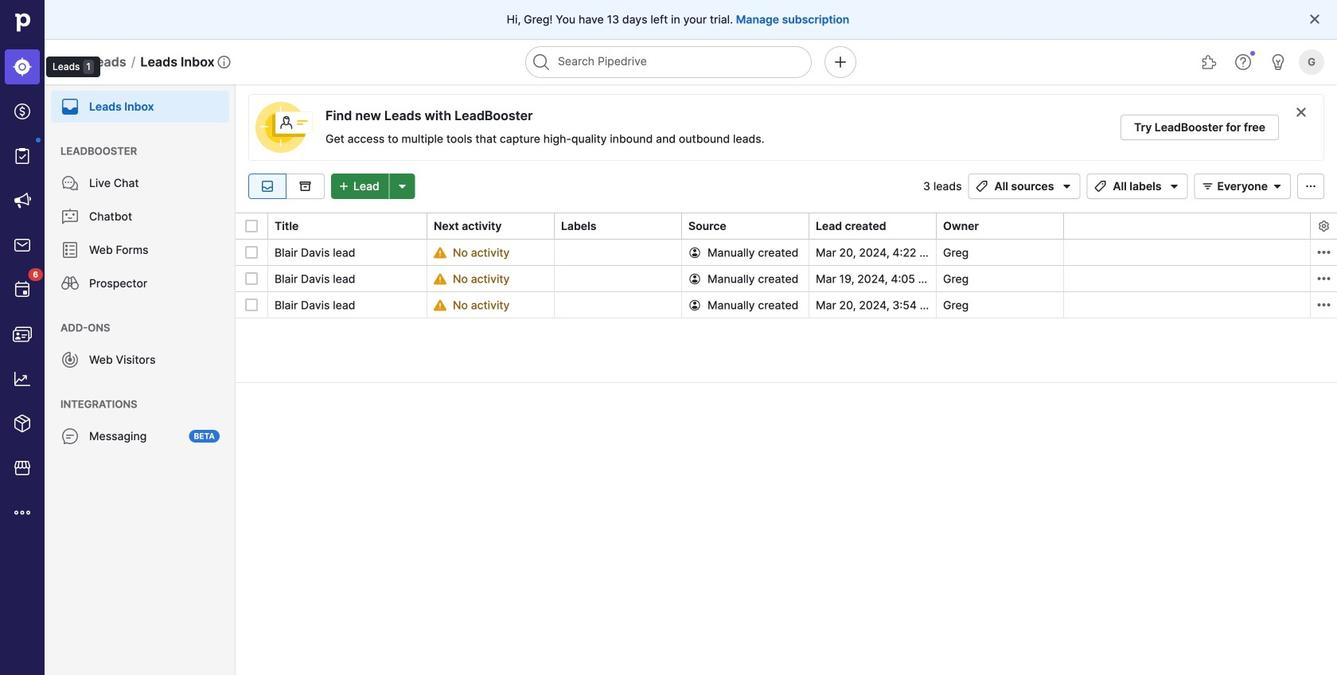 Task type: vqa. For each thing, say whether or not it's contained in the screenshot.
4th color warning icon from the top
no



Task type: locate. For each thing, give the bounding box(es) containing it.
1 vertical spatial color secondary image
[[1315, 243, 1334, 262]]

sales assistant image
[[1269, 53, 1288, 72]]

0 horizontal spatial color secondary image
[[1295, 106, 1308, 119]]

campaigns image
[[13, 191, 32, 210]]

menu item
[[0, 45, 45, 89], [45, 84, 236, 123]]

color warning image
[[434, 246, 447, 259], [434, 299, 447, 312]]

0 vertical spatial color secondary image
[[1295, 106, 1308, 119]]

2 row from the top
[[236, 265, 1338, 292]]

color undefined image
[[61, 97, 80, 116], [61, 240, 80, 260], [13, 280, 32, 299], [61, 350, 80, 369]]

color primary image
[[1058, 180, 1077, 193], [1165, 180, 1184, 193], [1199, 180, 1218, 193], [1302, 180, 1321, 193], [245, 220, 258, 232], [245, 272, 258, 285], [245, 299, 258, 311], [689, 299, 701, 312]]

color warning image for third row from the bottom of the page
[[434, 246, 447, 259]]

0 vertical spatial color warning image
[[434, 246, 447, 259]]

row
[[236, 240, 1338, 266], [236, 265, 1338, 292], [236, 291, 1338, 318]]

color warning image down color warning image
[[434, 299, 447, 312]]

color warning image up color warning image
[[434, 246, 447, 259]]

2 color warning image from the top
[[434, 299, 447, 312]]

insights image
[[13, 369, 32, 389]]

color warning image
[[434, 273, 447, 285]]

grid
[[236, 212, 1338, 675]]

color secondary image
[[1318, 220, 1331, 232], [1315, 269, 1334, 288], [1315, 295, 1334, 314]]

color secondary image for 2nd row
[[1315, 269, 1334, 288]]

archive image
[[296, 180, 315, 193]]

1 vertical spatial color secondary image
[[1315, 269, 1334, 288]]

color secondary image
[[1295, 106, 1308, 119], [1315, 243, 1334, 262]]

0 vertical spatial color secondary image
[[1318, 220, 1331, 232]]

1 vertical spatial color warning image
[[434, 299, 447, 312]]

color undefined image
[[13, 146, 32, 166], [61, 174, 80, 193], [61, 207, 80, 226], [61, 274, 80, 293], [61, 427, 80, 446]]

1 color warning image from the top
[[434, 246, 447, 259]]

color primary image
[[1309, 13, 1322, 25], [334, 180, 353, 193], [972, 180, 992, 193], [1091, 180, 1110, 193], [1268, 180, 1287, 193], [245, 246, 258, 259], [689, 246, 701, 259], [689, 273, 701, 285]]

contacts image
[[13, 325, 32, 344]]

menu
[[0, 0, 100, 675], [45, 84, 236, 675]]

color secondary image for first row from the bottom of the page
[[1315, 295, 1334, 314]]

color primary image inside add lead element
[[334, 180, 353, 193]]

more image
[[13, 503, 32, 522]]

2 vertical spatial color secondary image
[[1315, 295, 1334, 314]]



Task type: describe. For each thing, give the bounding box(es) containing it.
inbox image
[[258, 180, 277, 193]]

quick help image
[[1234, 53, 1253, 72]]

add lead element
[[331, 174, 415, 199]]

sales inbox image
[[13, 236, 32, 255]]

color undefined image down sales inbox icon
[[13, 280, 32, 299]]

color undefined image down menu toggle image on the top left of the page
[[61, 97, 80, 116]]

3 row from the top
[[236, 291, 1338, 318]]

deals image
[[13, 102, 32, 121]]

products image
[[13, 414, 32, 433]]

marketplace image
[[13, 459, 32, 478]]

Search Pipedrive field
[[525, 46, 812, 78]]

info image
[[218, 56, 231, 68]]

home image
[[10, 10, 34, 34]]

menu toggle image
[[61, 53, 80, 72]]

quick add image
[[831, 53, 850, 72]]

color undefined image right sales inbox icon
[[61, 240, 80, 260]]

1 horizontal spatial color secondary image
[[1315, 243, 1334, 262]]

color warning image for first row from the bottom of the page
[[434, 299, 447, 312]]

color undefined image right insights image at the bottom of the page
[[61, 350, 80, 369]]

leads image
[[13, 57, 32, 76]]

add lead options image
[[393, 180, 412, 193]]

1 row from the top
[[236, 240, 1338, 266]]



